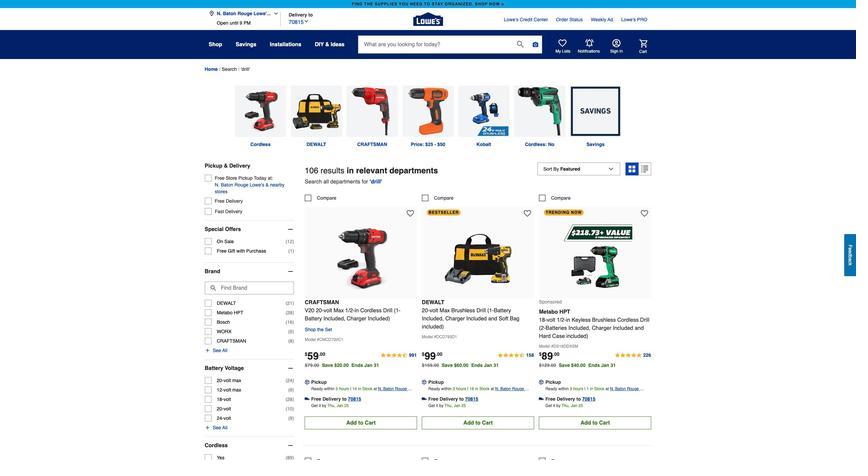 Task type: describe. For each thing, give the bounding box(es) containing it.
pickup image for 2nd truck filled icon from left
[[422, 380, 427, 385]]

metabo hpt 18-volt 1/2-in keyless brushless cordless drill (2-batteries included, charger included and hard case included) image
[[559, 222, 633, 296]]

was price $159.00 element
[[422, 361, 442, 368]]

savings save $60.00 element
[[442, 363, 502, 368]]

actual price $89.00 element
[[540, 350, 560, 362]]

50040962 element
[[305, 458, 337, 461]]

grid view image
[[629, 166, 636, 173]]

actual price $59.00 element
[[305, 350, 326, 362]]

lowe's home improvement notification center image
[[586, 39, 594, 47]]

plus image
[[205, 348, 210, 354]]

ends jan 31 element for 5 stars image
[[589, 363, 619, 368]]

was price $79.00 element
[[305, 361, 322, 368]]

4 drill image from the left
[[403, 86, 454, 137]]

heart outline image
[[524, 210, 532, 217]]

1 truck filled image from the left
[[305, 397, 310, 402]]

2 drill image from the left
[[291, 86, 342, 137]]

pickup image for first truck filled icon from left
[[305, 380, 310, 385]]

truck filled image
[[540, 397, 544, 402]]

5004861567 element
[[305, 195, 337, 202]]



Task type: locate. For each thing, give the bounding box(es) containing it.
camera image
[[533, 41, 539, 48]]

6 drill image from the left
[[515, 86, 566, 137]]

1 heart outline image from the left
[[407, 210, 415, 217]]

list view image
[[642, 166, 649, 173]]

5013549177 element
[[540, 195, 571, 202]]

1 vertical spatial minus image
[[288, 365, 294, 372]]

5 stars image
[[615, 352, 652, 360]]

drill image
[[235, 86, 286, 137], [291, 86, 342, 137], [347, 86, 398, 137], [403, 86, 454, 137], [459, 86, 510, 137], [515, 86, 566, 137]]

4.5 stars image
[[381, 352, 418, 360], [498, 352, 535, 360]]

pickup image
[[305, 380, 310, 385], [422, 380, 427, 385]]

5 drill image from the left
[[459, 86, 510, 137]]

actual price $99.00 element
[[422, 350, 443, 362]]

2 horizontal spatial ends jan 31 element
[[589, 363, 619, 368]]

2 heart outline image from the left
[[642, 210, 649, 217]]

heart outline image
[[407, 210, 415, 217], [642, 210, 649, 217]]

search image
[[517, 41, 524, 47]]

savings image
[[570, 86, 622, 137]]

3 minus image from the top
[[288, 443, 294, 450]]

pickup image
[[540, 380, 544, 385]]

5013277523 element
[[422, 458, 454, 461]]

1 horizontal spatial pickup image
[[422, 380, 427, 385]]

lowe's home improvement cart image
[[640, 39, 648, 47]]

1 ends jan 31 element from the left
[[352, 363, 382, 368]]

lowe's home improvement logo image
[[414, 4, 443, 34]]

location image
[[209, 11, 214, 16]]

ends jan 31 element for the 4.5 stars image for savings save $20.00 element
[[352, 363, 382, 368]]

search element
[[222, 67, 237, 72]]

lowe's home improvement lists image
[[559, 39, 567, 47]]

savings save $20.00 element
[[322, 363, 382, 368]]

2 vertical spatial minus image
[[288, 443, 294, 450]]

pickup image down the was price $159.00 element
[[422, 380, 427, 385]]

2 ends jan 31 element from the left
[[472, 363, 502, 368]]

4.5 stars image for savings save $60.00 element
[[498, 352, 535, 360]]

0 horizontal spatial ends jan 31 element
[[352, 363, 382, 368]]

3 drill image from the left
[[347, 86, 398, 137]]

ends jan 31 element for the 4.5 stars image associated with savings save $60.00 element
[[472, 363, 502, 368]]

1 pickup image from the left
[[305, 380, 310, 385]]

savings save $40.00 element
[[559, 363, 619, 368]]

2 truck filled image from the left
[[422, 397, 427, 402]]

pickup image down was price $79.00 "element"
[[305, 380, 310, 385]]

drill element
[[241, 67, 250, 72]]

Search Query text field
[[359, 36, 512, 53]]

1 horizontal spatial ends jan 31 element
[[472, 363, 502, 368]]

lowe's home improvement account image
[[613, 39, 621, 47]]

chevron down image
[[271, 11, 279, 16]]

0 horizontal spatial heart outline image
[[407, 210, 415, 217]]

4.5 stars image left actual price $99.00 element
[[381, 352, 418, 360]]

chevron down image
[[304, 18, 309, 24]]

1 minus image from the top
[[288, 268, 294, 275]]

1 horizontal spatial heart outline image
[[642, 210, 649, 217]]

None search field
[[358, 35, 543, 60]]

1 horizontal spatial truck filled image
[[422, 397, 427, 402]]

plus image
[[205, 426, 210, 431]]

1 horizontal spatial 4.5 stars image
[[498, 352, 535, 360]]

2 4.5 stars image from the left
[[498, 352, 535, 360]]

0 horizontal spatial pickup image
[[305, 380, 310, 385]]

craftsman v20 20-volt max 1/2-in cordless drill (1-battery included, charger included) image
[[324, 222, 399, 296]]

5014148635 element
[[422, 195, 454, 202]]

dewalt 20-volt max brushless drill (1-battery included, charger included and soft bag included) image
[[441, 222, 516, 296]]

0 vertical spatial minus image
[[288, 268, 294, 275]]

3 ends jan 31 element from the left
[[589, 363, 619, 368]]

minus image
[[288, 268, 294, 275], [288, 365, 294, 372], [288, 443, 294, 450]]

2 minus image from the top
[[288, 365, 294, 372]]

4.5 stars image left actual price $89.00 element
[[498, 352, 535, 360]]

ends jan 31 element
[[352, 363, 382, 368], [472, 363, 502, 368], [589, 363, 619, 368]]

0 horizontal spatial truck filled image
[[305, 397, 310, 402]]

minus image
[[288, 226, 294, 233]]

1 drill image from the left
[[235, 86, 286, 137]]

4.5 stars image for savings save $20.00 element
[[381, 352, 418, 360]]

2 pickup image from the left
[[422, 380, 427, 385]]

0 horizontal spatial 4.5 stars image
[[381, 352, 418, 360]]

Find Brand text field
[[205, 282, 294, 295]]

truck filled image
[[305, 397, 310, 402], [422, 397, 427, 402]]

1 4.5 stars image from the left
[[381, 352, 418, 360]]

5013915503 element
[[540, 458, 571, 461]]

was price $129.00 element
[[540, 361, 559, 368]]



Task type: vqa. For each thing, say whether or not it's contained in the screenshot.
Clear
no



